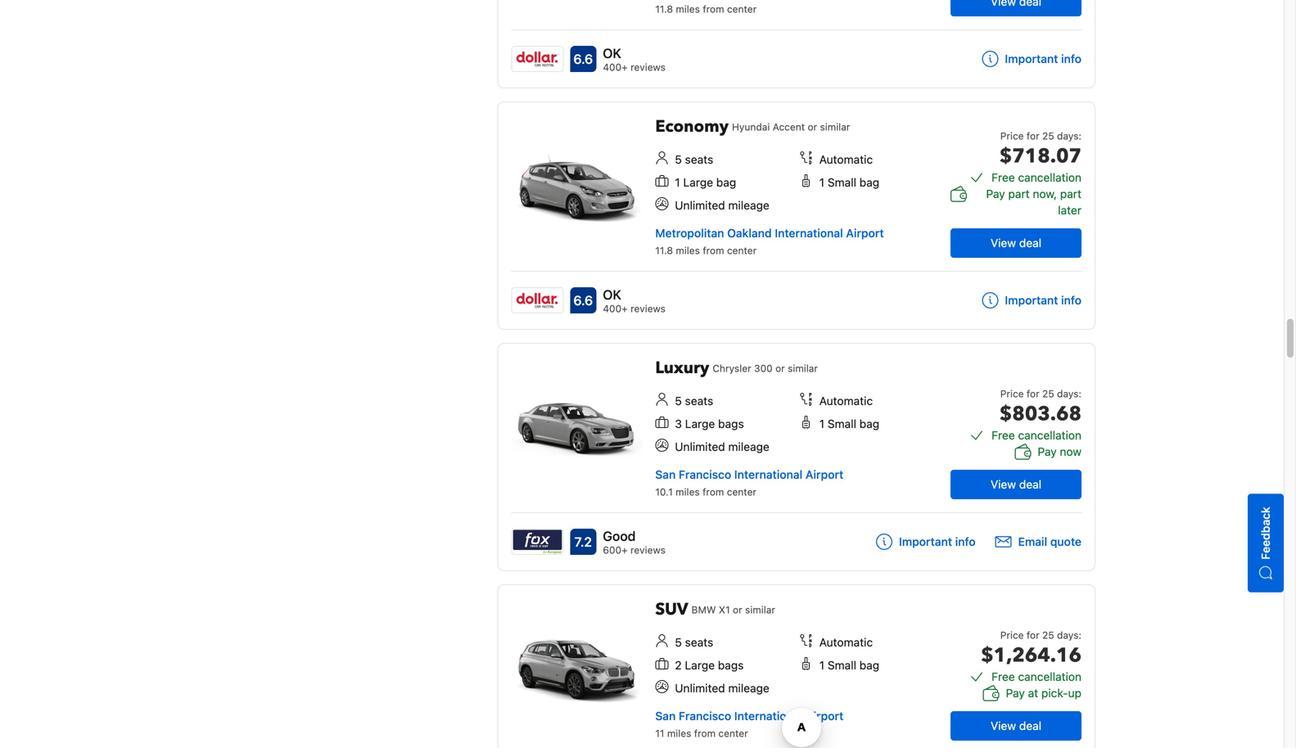 Task type: vqa. For each thing, say whether or not it's contained in the screenshot.
400+ for second 6.6 ELEMENT from the bottom of the page
yes



Task type: describe. For each thing, give the bounding box(es) containing it.
international inside san francisco international airport 11 miles from center
[[734, 710, 803, 723]]

miles for luxury
[[676, 486, 700, 498]]

25 for $718.07
[[1042, 130, 1054, 142]]

x1
[[719, 604, 730, 616]]

1 small bag for $803.68
[[819, 417, 880, 431]]

from for economy
[[703, 245, 724, 256]]

1 vertical spatial important
[[1005, 294, 1058, 307]]

seats for $718.07
[[685, 153, 713, 166]]

small for $718.07
[[828, 176, 857, 189]]

up
[[1068, 687, 1082, 700]]

6.6 for '6.6' element related to second 'customer rating 6.6 ok' element from the top of the page
[[574, 293, 593, 308]]

5 for $718.07
[[675, 153, 682, 166]]

from for suv
[[694, 728, 716, 739]]

2 part from the left
[[1060, 187, 1082, 201]]

0 vertical spatial info
[[1061, 52, 1082, 65]]

economy hyundai accent or similar
[[655, 115, 850, 138]]

pay for $718.07
[[986, 187, 1005, 201]]

bmw
[[692, 604, 716, 616]]

suv
[[655, 599, 688, 621]]

feedback button
[[1248, 494, 1284, 593]]

unlimited mileage for $803.68
[[675, 440, 770, 454]]

3 mileage from the top
[[728, 682, 770, 695]]

$718.07
[[1000, 143, 1082, 170]]

pay for $803.68
[[1038, 445, 1057, 459]]

3 small from the top
[[828, 659, 857, 672]]

later
[[1058, 203, 1082, 217]]

product card group containing $718.07
[[497, 102, 1096, 330]]

chrysler
[[713, 363, 751, 374]]

1 for economy
[[819, 176, 825, 189]]

for for $1,264.16
[[1027, 630, 1040, 641]]

email quote
[[1018, 535, 1082, 549]]

metropolitan
[[655, 226, 724, 240]]

pick-
[[1042, 687, 1068, 700]]

0 vertical spatial important
[[1005, 52, 1058, 65]]

3 unlimited mileage from the top
[[675, 682, 770, 695]]

ok 400+ reviews for second 'customer rating 6.6 ok' element from the top of the page
[[603, 287, 666, 314]]

ok 400+ reviews for 2nd 'customer rating 6.6 ok' element from the bottom
[[603, 45, 666, 73]]

suv bmw x1 or similar
[[655, 599, 775, 621]]

airport for $718.07
[[846, 226, 884, 240]]

free cancellation for $1,264.16
[[992, 670, 1082, 684]]

from for luxury
[[703, 486, 724, 498]]

$1,264.16
[[981, 642, 1082, 669]]

cancellation for $1,264.16
[[1018, 670, 1082, 684]]

view deal for $803.68
[[991, 478, 1042, 491]]

6.6 element for 2nd 'customer rating 6.6 ok' element from the bottom
[[570, 46, 596, 72]]

2
[[675, 659, 682, 672]]

11.8 inside metropolitan oakland international airport 11.8 miles from center
[[655, 245, 673, 256]]

3 automatic from the top
[[819, 636, 873, 649]]

mileage for $718.07
[[728, 199, 770, 212]]

$803.68
[[1000, 401, 1082, 428]]

deal for $803.68
[[1019, 478, 1042, 491]]

1 large bag
[[675, 176, 736, 189]]

price for $1,264.16
[[1001, 630, 1024, 641]]

2 vertical spatial important info
[[899, 535, 976, 549]]

view deal button for $718.07
[[951, 228, 1082, 258]]

free for $718.07
[[992, 171, 1015, 184]]

price for $803.68
[[1001, 388, 1024, 400]]

miles for suv
[[667, 728, 691, 739]]

2 vertical spatial large
[[685, 659, 715, 672]]

cancellation for $803.68
[[1018, 429, 1082, 442]]

francisco for luxury
[[679, 468, 731, 482]]

similar for $718.07
[[820, 121, 850, 133]]

metropolitan oakland international airport 11.8 miles from center
[[655, 226, 884, 256]]

price for 25 days: $1,264.16
[[981, 630, 1082, 669]]

center for economy
[[727, 245, 757, 256]]

mileage for $803.68
[[728, 440, 770, 454]]

view deal for $718.07
[[991, 236, 1042, 250]]

1 vertical spatial info
[[1061, 294, 1082, 307]]

good 600+ reviews
[[603, 529, 666, 556]]

reviews for $803.68
[[631, 545, 666, 556]]

hyundai
[[732, 121, 770, 133]]

0 vertical spatial important info
[[1005, 52, 1082, 65]]

3 large bags
[[675, 417, 744, 431]]

international for $803.68
[[734, 468, 803, 482]]

1 11.8 from the top
[[655, 3, 673, 15]]

unlimited mileage for $718.07
[[675, 199, 770, 212]]

view deal for $1,264.16
[[991, 719, 1042, 733]]

luxury
[[655, 357, 709, 380]]

600+
[[603, 545, 628, 556]]

accent
[[773, 121, 805, 133]]

10.1
[[655, 486, 673, 498]]

11
[[655, 728, 664, 739]]

customer rating 7.2 good element
[[603, 527, 666, 546]]

good
[[603, 529, 636, 544]]

5 seats for $718.07
[[675, 153, 713, 166]]

1 for suv
[[819, 659, 825, 672]]

or for $718.07
[[808, 121, 817, 133]]

miles for economy
[[676, 245, 700, 256]]

bag for luxury
[[860, 417, 880, 431]]

similar for $803.68
[[788, 363, 818, 374]]

san francisco international airport button for suv
[[655, 710, 844, 723]]

san francisco international airport 10.1 miles from center
[[655, 468, 844, 498]]

product card group containing $1,264.16
[[497, 585, 1096, 748]]

3 seats from the top
[[685, 636, 713, 649]]

now
[[1060, 445, 1082, 459]]

1 vertical spatial important info
[[1005, 294, 1082, 307]]

center for luxury
[[727, 486, 757, 498]]

pay now
[[1038, 445, 1082, 459]]

price for $718.07
[[1001, 130, 1024, 142]]

international for $718.07
[[775, 226, 843, 240]]

2 vertical spatial important
[[899, 535, 952, 549]]

2 customer rating 6.6 ok element from the top
[[603, 285, 666, 305]]

for for $718.07
[[1027, 130, 1040, 142]]

san francisco international airport button for luxury
[[655, 468, 844, 482]]



Task type: locate. For each thing, give the bounding box(es) containing it.
unlimited down 3 large bags
[[675, 440, 725, 454]]

1 vertical spatial supplied by dollar image
[[512, 288, 563, 313]]

1 small from the top
[[828, 176, 857, 189]]

international down 3 large bags
[[734, 468, 803, 482]]

francisco inside san francisco international airport 10.1 miles from center
[[679, 468, 731, 482]]

0 vertical spatial free cancellation
[[992, 171, 1082, 184]]

1 product card group from the top
[[497, 0, 1096, 88]]

airport
[[846, 226, 884, 240], [806, 468, 844, 482], [806, 710, 844, 723]]

1 vertical spatial 11.8
[[655, 245, 673, 256]]

1 vertical spatial reviews
[[631, 303, 666, 314]]

1 part from the left
[[1008, 187, 1030, 201]]

product card group containing $803.68
[[497, 343, 1096, 572]]

similar inside economy hyundai accent or similar
[[820, 121, 850, 133]]

1 free from the top
[[992, 171, 1015, 184]]

price inside price for 25 days: $1,264.16
[[1001, 630, 1024, 641]]

ok
[[603, 45, 622, 61], [603, 287, 622, 303]]

free for $803.68
[[992, 429, 1015, 442]]

important
[[1005, 52, 1058, 65], [1005, 294, 1058, 307], [899, 535, 952, 549]]

0 vertical spatial 400+
[[603, 61, 628, 73]]

francisco down 3 large bags
[[679, 468, 731, 482]]

0 vertical spatial reviews
[[631, 61, 666, 73]]

view deal button down pay now
[[951, 470, 1082, 500]]

price for 25 days: $803.68
[[1000, 388, 1082, 428]]

unlimited down 1 large bag
[[675, 199, 725, 212]]

2 price from the top
[[1001, 388, 1024, 400]]

25
[[1042, 130, 1054, 142], [1042, 388, 1054, 400], [1042, 630, 1054, 641]]

1 vertical spatial small
[[828, 417, 857, 431]]

economy
[[655, 115, 729, 138]]

1 san from the top
[[655, 468, 676, 482]]

2 vertical spatial or
[[733, 604, 742, 616]]

2 cancellation from the top
[[1018, 429, 1082, 442]]

2 vertical spatial deal
[[1019, 719, 1042, 733]]

large for $803.68
[[685, 417, 715, 431]]

miles inside san francisco international airport 10.1 miles from center
[[676, 486, 700, 498]]

important info
[[1005, 52, 1082, 65], [1005, 294, 1082, 307], [899, 535, 976, 549]]

supplied by dollar image for '6.6' element related to second 'customer rating 6.6 ok' element from the top of the page
[[512, 288, 563, 313]]

days: up $718.07
[[1057, 130, 1082, 142]]

san
[[655, 468, 676, 482], [655, 710, 676, 723]]

0 vertical spatial view deal button
[[951, 228, 1082, 258]]

or right x1
[[733, 604, 742, 616]]

small for $803.68
[[828, 417, 857, 431]]

small
[[828, 176, 857, 189], [828, 417, 857, 431], [828, 659, 857, 672]]

free cancellation up at
[[992, 670, 1082, 684]]

1 vertical spatial view
[[991, 478, 1016, 491]]

1 unlimited mileage from the top
[[675, 199, 770, 212]]

2 reviews from the top
[[631, 303, 666, 314]]

2 san francisco international airport button from the top
[[655, 710, 844, 723]]

free cancellation up now,
[[992, 171, 1082, 184]]

for inside price for 25 days: $1,264.16
[[1027, 630, 1040, 641]]

4 product card group from the top
[[497, 585, 1096, 748]]

pay part now, part later
[[986, 187, 1082, 217]]

1 1 small bag from the top
[[819, 176, 880, 189]]

1 cancellation from the top
[[1018, 171, 1082, 184]]

1 ok 400+ reviews from the top
[[603, 45, 666, 73]]

2 vertical spatial days:
[[1057, 630, 1082, 641]]

view for $803.68
[[991, 478, 1016, 491]]

1 vertical spatial unlimited
[[675, 440, 725, 454]]

1 deal from the top
[[1019, 236, 1042, 250]]

0 vertical spatial cancellation
[[1018, 171, 1082, 184]]

1
[[675, 176, 680, 189], [819, 176, 825, 189], [819, 417, 825, 431], [819, 659, 825, 672]]

bags right 2
[[718, 659, 744, 672]]

unlimited down the "2 large bags"
[[675, 682, 725, 695]]

mileage up oakland at the top of the page
[[728, 199, 770, 212]]

6.6 element
[[570, 46, 596, 72], [570, 287, 596, 314]]

pay left at
[[1006, 687, 1025, 700]]

2 mileage from the top
[[728, 440, 770, 454]]

1 vertical spatial large
[[685, 417, 715, 431]]

international inside san francisco international airport 10.1 miles from center
[[734, 468, 803, 482]]

2 view deal button from the top
[[951, 470, 1082, 500]]

5
[[675, 153, 682, 166], [675, 394, 682, 408], [675, 636, 682, 649]]

1 free cancellation from the top
[[992, 171, 1082, 184]]

2 supplied by dollar image from the top
[[512, 288, 563, 313]]

airport inside metropolitan oakland international airport 11.8 miles from center
[[846, 226, 884, 240]]

or for $803.68
[[776, 363, 785, 374]]

25 up $1,264.16
[[1042, 630, 1054, 641]]

san for suv
[[655, 710, 676, 723]]

from inside metropolitan oakland international airport 11.8 miles from center
[[703, 245, 724, 256]]

0 vertical spatial 11.8
[[655, 3, 673, 15]]

6.6
[[574, 51, 593, 67], [574, 293, 593, 308]]

1 unlimited from the top
[[675, 199, 725, 212]]

2 vertical spatial reviews
[[631, 545, 666, 556]]

1 vertical spatial seats
[[685, 394, 713, 408]]

1 days: from the top
[[1057, 130, 1082, 142]]

or
[[808, 121, 817, 133], [776, 363, 785, 374], [733, 604, 742, 616]]

automatic for $718.07
[[819, 153, 873, 166]]

center inside metropolitan oakland international airport 11.8 miles from center
[[727, 245, 757, 256]]

2 unlimited mileage from the top
[[675, 440, 770, 454]]

2 vertical spatial mileage
[[728, 682, 770, 695]]

0 vertical spatial mileage
[[728, 199, 770, 212]]

view deal button for $1,264.16
[[951, 712, 1082, 741]]

1 san francisco international airport button from the top
[[655, 468, 844, 482]]

25 inside price for 25 days: $1,264.16
[[1042, 630, 1054, 641]]

pay inside pay part now, part later
[[986, 187, 1005, 201]]

1 vertical spatial automatic
[[819, 394, 873, 408]]

part up the later
[[1060, 187, 1082, 201]]

unlimited mileage down 3 large bags
[[675, 440, 770, 454]]

deal
[[1019, 236, 1042, 250], [1019, 478, 1042, 491], [1019, 719, 1042, 733]]

pay at pick-up
[[1006, 687, 1082, 700]]

3 5 seats from the top
[[675, 636, 713, 649]]

cancellation
[[1018, 171, 1082, 184], [1018, 429, 1082, 442], [1018, 670, 1082, 684]]

from inside san francisco international airport 10.1 miles from center
[[703, 486, 724, 498]]

for up $1,264.16
[[1027, 630, 1040, 641]]

1 5 from the top
[[675, 153, 682, 166]]

3 5 from the top
[[675, 636, 682, 649]]

0 vertical spatial important info button
[[982, 51, 1082, 67]]

2 days: from the top
[[1057, 388, 1082, 400]]

at
[[1028, 687, 1038, 700]]

supplied by fox image
[[512, 530, 563, 554]]

2 small from the top
[[828, 417, 857, 431]]

5 up 2
[[675, 636, 682, 649]]

1 vertical spatial pay
[[1038, 445, 1057, 459]]

2 vertical spatial view deal button
[[951, 712, 1082, 741]]

price inside price for 25 days: $803.68
[[1001, 388, 1024, 400]]

international inside metropolitan oakland international airport 11.8 miles from center
[[775, 226, 843, 240]]

seats up 1 large bag
[[685, 153, 713, 166]]

2 vertical spatial info
[[955, 535, 976, 549]]

2 deal from the top
[[1019, 478, 1042, 491]]

mileage up san francisco international airport 10.1 miles from center
[[728, 440, 770, 454]]

1 for luxury
[[819, 417, 825, 431]]

large
[[683, 176, 713, 189], [685, 417, 715, 431], [685, 659, 715, 672]]

7.2 element
[[570, 529, 596, 555]]

price inside 'price for 25 days: $718.07'
[[1001, 130, 1024, 142]]

5 seats
[[675, 153, 713, 166], [675, 394, 713, 408], [675, 636, 713, 649]]

1 ok from the top
[[603, 45, 622, 61]]

11.8 miles from center
[[655, 3, 757, 15]]

for inside price for 25 days: $803.68
[[1027, 388, 1040, 400]]

seats up 3 large bags
[[685, 394, 713, 408]]

email quote button
[[995, 534, 1082, 550]]

luxury chrysler 300 or similar
[[655, 357, 818, 380]]

2 vertical spatial view
[[991, 719, 1016, 733]]

airport inside san francisco international airport 11 miles from center
[[806, 710, 844, 723]]

for inside 'price for 25 days: $718.07'
[[1027, 130, 1040, 142]]

25 inside 'price for 25 days: $718.07'
[[1042, 130, 1054, 142]]

3 25 from the top
[[1042, 630, 1054, 641]]

2 vertical spatial automatic
[[819, 636, 873, 649]]

large right 2
[[685, 659, 715, 672]]

days:
[[1057, 130, 1082, 142], [1057, 388, 1082, 400], [1057, 630, 1082, 641]]

2 free from the top
[[992, 429, 1015, 442]]

1 vertical spatial free cancellation
[[992, 429, 1082, 442]]

1 automatic from the top
[[819, 153, 873, 166]]

similar
[[820, 121, 850, 133], [788, 363, 818, 374], [745, 604, 775, 616]]

or inside the suv bmw x1 or similar
[[733, 604, 742, 616]]

for up $803.68
[[1027, 388, 1040, 400]]

2 horizontal spatial or
[[808, 121, 817, 133]]

francisco for suv
[[679, 710, 731, 723]]

view deal
[[991, 236, 1042, 250], [991, 478, 1042, 491], [991, 719, 1042, 733]]

5 seats up 3 large bags
[[675, 394, 713, 408]]

2 product card group from the top
[[497, 102, 1096, 330]]

bag
[[716, 176, 736, 189], [860, 176, 880, 189], [860, 417, 880, 431], [860, 659, 880, 672]]

1 small bag for $718.07
[[819, 176, 880, 189]]

for
[[1027, 130, 1040, 142], [1027, 388, 1040, 400], [1027, 630, 1040, 641]]

pay for $1,264.16
[[1006, 687, 1025, 700]]

5 seats up 1 large bag
[[675, 153, 713, 166]]

3 1 small bag from the top
[[819, 659, 880, 672]]

san francisco international airport button down 3 large bags
[[655, 468, 844, 482]]

1 vertical spatial ok 400+ reviews
[[603, 287, 666, 314]]

2 horizontal spatial similar
[[820, 121, 850, 133]]

metropolitan oakland international airport button
[[655, 226, 884, 240]]

center inside san francisco international airport 11 miles from center
[[719, 728, 748, 739]]

days: up $803.68
[[1057, 388, 1082, 400]]

2 vertical spatial for
[[1027, 630, 1040, 641]]

1 supplied by dollar image from the top
[[512, 47, 563, 71]]

11.8
[[655, 3, 673, 15], [655, 245, 673, 256]]

supplied by dollar image
[[512, 47, 563, 71], [512, 288, 563, 313]]

1 vertical spatial 6.6 element
[[570, 287, 596, 314]]

2 seats from the top
[[685, 394, 713, 408]]

large up metropolitan
[[683, 176, 713, 189]]

5 up 3 at the bottom of the page
[[675, 394, 682, 408]]

3 view from the top
[[991, 719, 1016, 733]]

bags for suv
[[718, 659, 744, 672]]

for for $803.68
[[1027, 388, 1040, 400]]

reviews up luxury
[[631, 303, 666, 314]]

days: inside 'price for 25 days: $718.07'
[[1057, 130, 1082, 142]]

similar inside "luxury chrysler 300 or similar"
[[788, 363, 818, 374]]

2 11.8 from the top
[[655, 245, 673, 256]]

seats up the "2 large bags"
[[685, 636, 713, 649]]

2 6.6 element from the top
[[570, 287, 596, 314]]

0 vertical spatial deal
[[1019, 236, 1042, 250]]

view down pay part now, part later
[[991, 236, 1016, 250]]

automatic for $803.68
[[819, 394, 873, 408]]

0 vertical spatial similar
[[820, 121, 850, 133]]

2 vertical spatial price
[[1001, 630, 1024, 641]]

san for luxury
[[655, 468, 676, 482]]

1 vertical spatial important info button
[[982, 292, 1082, 309]]

deal for $1,264.16
[[1019, 719, 1042, 733]]

product card group
[[497, 0, 1096, 88], [497, 102, 1096, 330], [497, 343, 1096, 572], [497, 585, 1096, 748]]

1 25 from the top
[[1042, 130, 1054, 142]]

price up $718.07
[[1001, 130, 1024, 142]]

san inside san francisco international airport 10.1 miles from center
[[655, 468, 676, 482]]

product card group containing ok
[[497, 0, 1096, 88]]

5 down economy
[[675, 153, 682, 166]]

0 vertical spatial francisco
[[679, 468, 731, 482]]

view deal down pay part now, part later
[[991, 236, 1042, 250]]

unlimited for $718.07
[[675, 199, 725, 212]]

international
[[775, 226, 843, 240], [734, 468, 803, 482], [734, 710, 803, 723]]

cancellation up pay now
[[1018, 429, 1082, 442]]

400+ for 2nd 'customer rating 6.6 ok' element from the bottom
[[603, 61, 628, 73]]

view deal down pay now
[[991, 478, 1042, 491]]

1 view deal from the top
[[991, 236, 1042, 250]]

pay left "now"
[[1038, 445, 1057, 459]]

2 vertical spatial unlimited mileage
[[675, 682, 770, 695]]

cancellation for $718.07
[[1018, 171, 1082, 184]]

1 seats from the top
[[685, 153, 713, 166]]

3 cancellation from the top
[[1018, 670, 1082, 684]]

0 vertical spatial unlimited mileage
[[675, 199, 770, 212]]

san francisco international airport 11 miles from center
[[655, 710, 844, 739]]

0 vertical spatial large
[[683, 176, 713, 189]]

2 vertical spatial 25
[[1042, 630, 1054, 641]]

view down pay at pick-up
[[991, 719, 1016, 733]]

feedback
[[1259, 507, 1273, 560]]

3 for from the top
[[1027, 630, 1040, 641]]

days: up $1,264.16
[[1057, 630, 1082, 641]]

2 5 seats from the top
[[675, 394, 713, 408]]

large for $718.07
[[683, 176, 713, 189]]

0 vertical spatial 25
[[1042, 130, 1054, 142]]

2 vertical spatial airport
[[806, 710, 844, 723]]

from
[[703, 3, 724, 15], [703, 245, 724, 256], [703, 486, 724, 498], [694, 728, 716, 739]]

0 horizontal spatial pay
[[986, 187, 1005, 201]]

1 vertical spatial 5 seats
[[675, 394, 713, 408]]

reviews up economy
[[631, 61, 666, 73]]

san francisco international airport button
[[655, 468, 844, 482], [655, 710, 844, 723]]

automatic
[[819, 153, 873, 166], [819, 394, 873, 408], [819, 636, 873, 649]]

2 25 from the top
[[1042, 388, 1054, 400]]

bags
[[718, 417, 744, 431], [718, 659, 744, 672]]

25 inside price for 25 days: $803.68
[[1042, 388, 1054, 400]]

2 ok from the top
[[603, 287, 622, 303]]

cancellation up pick-
[[1018, 670, 1082, 684]]

0 vertical spatial 6.6
[[574, 51, 593, 67]]

0 vertical spatial ok
[[603, 45, 622, 61]]

400+ for second 'customer rating 6.6 ok' element from the top of the page
[[603, 303, 628, 314]]

quote
[[1050, 535, 1082, 549]]

or inside "luxury chrysler 300 or similar"
[[776, 363, 785, 374]]

price up $803.68
[[1001, 388, 1024, 400]]

seats
[[685, 153, 713, 166], [685, 394, 713, 408], [685, 636, 713, 649]]

2 vertical spatial similar
[[745, 604, 775, 616]]

6.6 element for second 'customer rating 6.6 ok' element from the top of the page
[[570, 287, 596, 314]]

days: inside price for 25 days: $803.68
[[1057, 388, 1082, 400]]

5 for $803.68
[[675, 394, 682, 408]]

1 vertical spatial days:
[[1057, 388, 1082, 400]]

san up '11'
[[655, 710, 676, 723]]

days: inside price for 25 days: $1,264.16
[[1057, 630, 1082, 641]]

center inside san francisco international airport 10.1 miles from center
[[727, 486, 757, 498]]

1 mileage from the top
[[728, 199, 770, 212]]

international right oakland at the top of the page
[[775, 226, 843, 240]]

similar right x1
[[745, 604, 775, 616]]

0 horizontal spatial part
[[1008, 187, 1030, 201]]

1 for from the top
[[1027, 130, 1040, 142]]

1 vertical spatial view deal button
[[951, 470, 1082, 500]]

free down $803.68
[[992, 429, 1015, 442]]

0 horizontal spatial similar
[[745, 604, 775, 616]]

important info button
[[982, 51, 1082, 67], [982, 292, 1082, 309], [876, 534, 976, 550]]

bag for suv
[[860, 659, 880, 672]]

2 unlimited from the top
[[675, 440, 725, 454]]

2 automatic from the top
[[819, 394, 873, 408]]

unlimited for $803.68
[[675, 440, 725, 454]]

6.6 for '6.6' element associated with 2nd 'customer rating 6.6 ok' element from the bottom
[[574, 51, 593, 67]]

or inside economy hyundai accent or similar
[[808, 121, 817, 133]]

1 price from the top
[[1001, 130, 1024, 142]]

2 400+ from the top
[[603, 303, 628, 314]]

oakland
[[727, 226, 772, 240]]

0 vertical spatial small
[[828, 176, 857, 189]]

free cancellation for $803.68
[[992, 429, 1082, 442]]

view deal button down pay part now, part later
[[951, 228, 1082, 258]]

center for suv
[[719, 728, 748, 739]]

1 5 seats from the top
[[675, 153, 713, 166]]

francisco down the "2 large bags"
[[679, 710, 731, 723]]

free for $1,264.16
[[992, 670, 1015, 684]]

view deal button down at
[[951, 712, 1082, 741]]

unlimited mileage
[[675, 199, 770, 212], [675, 440, 770, 454], [675, 682, 770, 695]]

unlimited mileage down the "2 large bags"
[[675, 682, 770, 695]]

3 price from the top
[[1001, 630, 1024, 641]]

deal for $718.07
[[1019, 236, 1042, 250]]

deal down pay part now, part later
[[1019, 236, 1042, 250]]

reviews
[[631, 61, 666, 73], [631, 303, 666, 314], [631, 545, 666, 556]]

2 1 small bag from the top
[[819, 417, 880, 431]]

supplied by dollar image for '6.6' element associated with 2nd 'customer rating 6.6 ok' element from the bottom
[[512, 47, 563, 71]]

reviews inside good 600+ reviews
[[631, 545, 666, 556]]

300
[[754, 363, 773, 374]]

for up $718.07
[[1027, 130, 1040, 142]]

1 vertical spatial 1 small bag
[[819, 417, 880, 431]]

2 vertical spatial free
[[992, 670, 1015, 684]]

bags for luxury
[[718, 417, 744, 431]]

3
[[675, 417, 682, 431]]

miles inside san francisco international airport 11 miles from center
[[667, 728, 691, 739]]

mileage
[[728, 199, 770, 212], [728, 440, 770, 454], [728, 682, 770, 695]]

1 francisco from the top
[[679, 468, 731, 482]]

1 vertical spatial cancellation
[[1018, 429, 1082, 442]]

unlimited
[[675, 199, 725, 212], [675, 440, 725, 454], [675, 682, 725, 695]]

seats for $803.68
[[685, 394, 713, 408]]

unlimited mileage down 1 large bag
[[675, 199, 770, 212]]

0 vertical spatial seats
[[685, 153, 713, 166]]

0 vertical spatial customer rating 6.6 ok element
[[603, 43, 666, 63]]

view
[[991, 236, 1016, 250], [991, 478, 1016, 491], [991, 719, 1016, 733]]

2 san from the top
[[655, 710, 676, 723]]

bag for economy
[[860, 176, 880, 189]]

san up 10.1
[[655, 468, 676, 482]]

view deal button for $803.68
[[951, 470, 1082, 500]]

1 6.6 element from the top
[[570, 46, 596, 72]]

bags right 3 at the bottom of the page
[[718, 417, 744, 431]]

1 vertical spatial free
[[992, 429, 1015, 442]]

2 vertical spatial important info button
[[876, 534, 976, 550]]

free cancellation
[[992, 171, 1082, 184], [992, 429, 1082, 442], [992, 670, 1082, 684]]

view for $1,264.16
[[991, 719, 1016, 733]]

2 6.6 from the top
[[574, 293, 593, 308]]

part left now,
[[1008, 187, 1030, 201]]

customer rating 6.6 ok element
[[603, 43, 666, 63], [603, 285, 666, 305]]

francisco inside san francisco international airport 11 miles from center
[[679, 710, 731, 723]]

3 free from the top
[[992, 670, 1015, 684]]

free
[[992, 171, 1015, 184], [992, 429, 1015, 442], [992, 670, 1015, 684]]

free down $1,264.16
[[992, 670, 1015, 684]]

5 seats up the "2 large bags"
[[675, 636, 713, 649]]

0 vertical spatial international
[[775, 226, 843, 240]]

2 vertical spatial pay
[[1006, 687, 1025, 700]]

25 for $1,264.16
[[1042, 630, 1054, 641]]

2 francisco from the top
[[679, 710, 731, 723]]

1 vertical spatial 5
[[675, 394, 682, 408]]

part
[[1008, 187, 1030, 201], [1060, 187, 1082, 201]]

25 up $803.68
[[1042, 388, 1054, 400]]

ok 400+ reviews
[[603, 45, 666, 73], [603, 287, 666, 314]]

400+
[[603, 61, 628, 73], [603, 303, 628, 314]]

0 vertical spatial 6.6 element
[[570, 46, 596, 72]]

large right 3 at the bottom of the page
[[685, 417, 715, 431]]

0 vertical spatial supplied by dollar image
[[512, 47, 563, 71]]

3 product card group from the top
[[497, 343, 1096, 572]]

deal down at
[[1019, 719, 1042, 733]]

cancellation up now,
[[1018, 171, 1082, 184]]

days: for $718.07
[[1057, 130, 1082, 142]]

view for $718.07
[[991, 236, 1016, 250]]

free cancellation down $803.68
[[992, 429, 1082, 442]]

free cancellation for $718.07
[[992, 171, 1082, 184]]

2 vertical spatial small
[[828, 659, 857, 672]]

1 vertical spatial unlimited mileage
[[675, 440, 770, 454]]

1 vertical spatial 25
[[1042, 388, 1054, 400]]

0 vertical spatial 1 small bag
[[819, 176, 880, 189]]

san inside san francisco international airport 11 miles from center
[[655, 710, 676, 723]]

7.2
[[575, 534, 592, 550]]

1 view from the top
[[991, 236, 1016, 250]]

or right 300 on the right of the page
[[776, 363, 785, 374]]

francisco
[[679, 468, 731, 482], [679, 710, 731, 723]]

2 vertical spatial free cancellation
[[992, 670, 1082, 684]]

1 vertical spatial similar
[[788, 363, 818, 374]]

miles
[[676, 3, 700, 15], [676, 245, 700, 256], [676, 486, 700, 498], [667, 728, 691, 739]]

ok for second 'customer rating 6.6 ok' element from the top of the page
[[603, 287, 622, 303]]

1 view deal button from the top
[[951, 228, 1082, 258]]

now,
[[1033, 187, 1057, 201]]

5 seats for $803.68
[[675, 394, 713, 408]]

san francisco international airport button down the "2 large bags"
[[655, 710, 844, 723]]

1 vertical spatial san
[[655, 710, 676, 723]]

3 view deal from the top
[[991, 719, 1042, 733]]

ok for 2nd 'customer rating 6.6 ok' element from the bottom
[[603, 45, 622, 61]]

3 deal from the top
[[1019, 719, 1042, 733]]

2 ok 400+ reviews from the top
[[603, 287, 666, 314]]

0 vertical spatial or
[[808, 121, 817, 133]]

2 for from the top
[[1027, 388, 1040, 400]]

international down the "2 large bags"
[[734, 710, 803, 723]]

0 vertical spatial automatic
[[819, 153, 873, 166]]

days: for $1,264.16
[[1057, 630, 1082, 641]]

1 reviews from the top
[[631, 61, 666, 73]]

1 400+ from the top
[[603, 61, 628, 73]]

2 vertical spatial cancellation
[[1018, 670, 1082, 684]]

0 vertical spatial 5
[[675, 153, 682, 166]]

2 5 from the top
[[675, 394, 682, 408]]

pay
[[986, 187, 1005, 201], [1038, 445, 1057, 459], [1006, 687, 1025, 700]]

3 days: from the top
[[1057, 630, 1082, 641]]

center
[[727, 3, 757, 15], [727, 245, 757, 256], [727, 486, 757, 498], [719, 728, 748, 739]]

2 vertical spatial 5
[[675, 636, 682, 649]]

3 view deal button from the top
[[951, 712, 1082, 741]]

reviews for $718.07
[[631, 303, 666, 314]]

1 customer rating 6.6 ok element from the top
[[603, 43, 666, 63]]

view up email quote button
[[991, 478, 1016, 491]]

price
[[1001, 130, 1024, 142], [1001, 388, 1024, 400], [1001, 630, 1024, 641]]

view deal button
[[951, 228, 1082, 258], [951, 470, 1082, 500], [951, 712, 1082, 741]]

3 unlimited from the top
[[675, 682, 725, 695]]

2 vertical spatial seats
[[685, 636, 713, 649]]

price up $1,264.16
[[1001, 630, 1024, 641]]

3 reviews from the top
[[631, 545, 666, 556]]

mileage up san francisco international airport 11 miles from center
[[728, 682, 770, 695]]

or right accent
[[808, 121, 817, 133]]

25 for $803.68
[[1042, 388, 1054, 400]]

price for 25 days: $718.07
[[1000, 130, 1082, 170]]

1 small bag
[[819, 176, 880, 189], [819, 417, 880, 431], [819, 659, 880, 672]]

similar right 300 on the right of the page
[[788, 363, 818, 374]]

1 vertical spatial 400+
[[603, 303, 628, 314]]

2 vertical spatial 5 seats
[[675, 636, 713, 649]]

2 vertical spatial unlimited
[[675, 682, 725, 695]]

view deal down at
[[991, 719, 1042, 733]]

1 vertical spatial for
[[1027, 388, 1040, 400]]

25 up $718.07
[[1042, 130, 1054, 142]]

miles inside metropolitan oakland international airport 11.8 miles from center
[[676, 245, 700, 256]]

reviews down good
[[631, 545, 666, 556]]

2 view deal from the top
[[991, 478, 1042, 491]]

deal down pay now
[[1019, 478, 1042, 491]]

0 vertical spatial price
[[1001, 130, 1024, 142]]

1 vertical spatial international
[[734, 468, 803, 482]]

2 view from the top
[[991, 478, 1016, 491]]

similar inside the suv bmw x1 or similar
[[745, 604, 775, 616]]

info
[[1061, 52, 1082, 65], [1061, 294, 1082, 307], [955, 535, 976, 549]]

2 free cancellation from the top
[[992, 429, 1082, 442]]

2 large bags
[[675, 659, 744, 672]]

0 vertical spatial san francisco international airport button
[[655, 468, 844, 482]]

0 vertical spatial view
[[991, 236, 1016, 250]]

days: for $803.68
[[1057, 388, 1082, 400]]

1 6.6 from the top
[[574, 51, 593, 67]]

1 vertical spatial view deal
[[991, 478, 1042, 491]]

airport inside san francisco international airport 10.1 miles from center
[[806, 468, 844, 482]]

1 horizontal spatial or
[[776, 363, 785, 374]]

similar right accent
[[820, 121, 850, 133]]

airport for $803.68
[[806, 468, 844, 482]]

email
[[1018, 535, 1047, 549]]

2 vertical spatial 1 small bag
[[819, 659, 880, 672]]

1 vertical spatial customer rating 6.6 ok element
[[603, 285, 666, 305]]

3 free cancellation from the top
[[992, 670, 1082, 684]]

from inside san francisco international airport 11 miles from center
[[694, 728, 716, 739]]

0 vertical spatial view deal
[[991, 236, 1042, 250]]

0 vertical spatial ok 400+ reviews
[[603, 45, 666, 73]]

pay left now,
[[986, 187, 1005, 201]]

free up pay part now, part later
[[992, 171, 1015, 184]]



